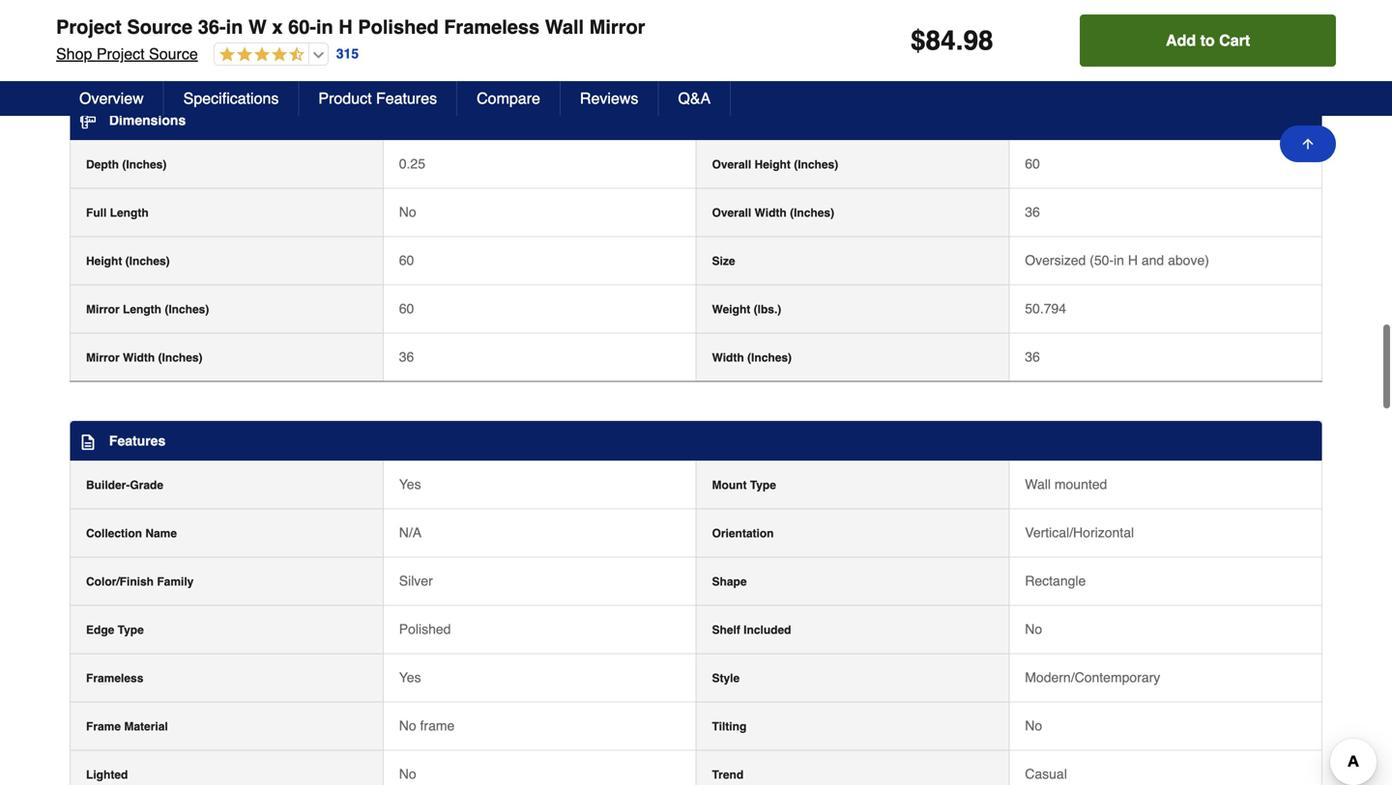 Task type: vqa. For each thing, say whether or not it's contained in the screenshot.
width to the left
yes



Task type: locate. For each thing, give the bounding box(es) containing it.
mount
[[712, 479, 747, 493]]

0 vertical spatial features
[[376, 89, 437, 107]]

width down weight on the top right of page
[[712, 351, 744, 365]]

mount type
[[712, 479, 776, 493]]

2 overall from the top
[[712, 206, 751, 220]]

0 horizontal spatial height
[[86, 255, 122, 268]]

0 vertical spatial project
[[56, 16, 122, 38]]

1 horizontal spatial h
[[1128, 253, 1138, 268]]

overall up size
[[712, 206, 751, 220]]

specifications down 4.5 stars image
[[183, 89, 279, 107]]

no down the no frame
[[399, 767, 416, 783]]

0 vertical spatial h
[[339, 16, 353, 38]]

casual
[[1025, 767, 1067, 783]]

family
[[157, 576, 194, 589]]

in left w
[[226, 16, 243, 38]]

weight
[[712, 303, 750, 317]]

oversized
[[1025, 253, 1086, 268]]

1 vertical spatial h
[[1128, 253, 1138, 268]]

overall
[[712, 158, 751, 172], [712, 206, 751, 220]]

polished down silver
[[399, 622, 451, 638]]

mirror down mirror length (inches)
[[86, 351, 120, 365]]

0 vertical spatial polished
[[358, 16, 439, 38]]

0 vertical spatial length
[[110, 206, 149, 220]]

(inches) up mirror length (inches)
[[125, 255, 170, 268]]

n/a
[[399, 525, 422, 541]]

overall up overall width (inches)
[[712, 158, 751, 172]]

shop project source
[[56, 45, 198, 63]]

h
[[339, 16, 353, 38], [1128, 253, 1138, 268]]

project
[[56, 16, 122, 38], [96, 45, 145, 63]]

height up overall width (inches)
[[755, 158, 791, 172]]

0 vertical spatial specifications
[[72, 36, 229, 63]]

yes for wall mounted
[[399, 477, 421, 493]]

1 overall from the top
[[712, 158, 751, 172]]

0 horizontal spatial in
[[226, 16, 243, 38]]

0 vertical spatial yes
[[399, 477, 421, 493]]

2 vertical spatial mirror
[[86, 351, 120, 365]]

$ 84 . 98
[[911, 25, 993, 56]]

h left and
[[1128, 253, 1138, 268]]

full length
[[86, 206, 149, 220]]

dimensions image
[[80, 114, 96, 129]]

oversized (50-in h and above)
[[1025, 253, 1209, 268]]

60
[[1025, 156, 1040, 172], [399, 253, 414, 268], [399, 301, 414, 317]]

width down mirror length (inches)
[[123, 351, 155, 365]]

1 vertical spatial yes
[[399, 670, 421, 686]]

1 vertical spatial project
[[96, 45, 145, 63]]

1 vertical spatial 60
[[399, 253, 414, 268]]

mirror width (inches)
[[86, 351, 203, 365]]

frameless down edge type
[[86, 672, 143, 686]]

(lbs.)
[[754, 303, 781, 317]]

mirror
[[589, 16, 645, 38], [86, 303, 120, 317], [86, 351, 120, 365]]

specifications up overview button
[[72, 36, 229, 63]]

60-
[[288, 16, 316, 38]]

in
[[226, 16, 243, 38], [316, 16, 333, 38], [1114, 253, 1124, 268]]

in right 'x'
[[316, 16, 333, 38]]

shelf included
[[712, 624, 791, 638]]

frameless
[[444, 16, 540, 38], [86, 672, 143, 686]]

specifications button
[[50, 20, 1342, 81], [164, 81, 299, 116]]

length for no
[[110, 206, 149, 220]]

36
[[1025, 204, 1040, 220], [399, 350, 414, 365], [1025, 350, 1040, 365]]

yes for modern/contemporary
[[399, 670, 421, 686]]

length right the full
[[110, 206, 149, 220]]

1 horizontal spatial height
[[755, 158, 791, 172]]

length up mirror width (inches) at left top
[[123, 303, 161, 317]]

in left and
[[1114, 253, 1124, 268]]

width down overall height (inches)
[[755, 206, 787, 220]]

frame material
[[86, 721, 168, 734]]

source
[[127, 16, 193, 38], [149, 45, 198, 63]]

height down the full
[[86, 255, 122, 268]]

1 vertical spatial height
[[86, 255, 122, 268]]

1 horizontal spatial frameless
[[444, 16, 540, 38]]

to
[[1200, 31, 1215, 49]]

1 vertical spatial length
[[123, 303, 161, 317]]

frameless up compare
[[444, 16, 540, 38]]

wall up "reviews"
[[545, 16, 584, 38]]

1 vertical spatial type
[[118, 624, 144, 638]]

width for mirror
[[123, 351, 155, 365]]

polished up the 315
[[358, 16, 439, 38]]

2 yes from the top
[[399, 670, 421, 686]]

compare button
[[457, 81, 561, 116]]

1 vertical spatial features
[[109, 434, 166, 449]]

weight (lbs.)
[[712, 303, 781, 317]]

.
[[956, 25, 963, 56]]

edge type
[[86, 624, 144, 638]]

0 horizontal spatial width
[[123, 351, 155, 365]]

wall
[[545, 16, 584, 38], [1025, 477, 1051, 493]]

specifications button up "q&a"
[[50, 20, 1342, 81]]

specifications button down 4.5 stars image
[[164, 81, 299, 116]]

height
[[755, 158, 791, 172], [86, 255, 122, 268]]

2 horizontal spatial width
[[755, 206, 787, 220]]

source down 36-
[[149, 45, 198, 63]]

0 vertical spatial type
[[750, 479, 776, 493]]

(inches) right the depth
[[122, 158, 167, 172]]

4.5 stars image
[[214, 46, 304, 64]]

reviews
[[580, 89, 638, 107]]

mirror for 36
[[86, 351, 120, 365]]

shape
[[712, 576, 747, 589]]

size
[[712, 255, 735, 268]]

0 horizontal spatial wall
[[545, 16, 584, 38]]

1 vertical spatial polished
[[399, 622, 451, 638]]

1 vertical spatial overall
[[712, 206, 751, 220]]

0 horizontal spatial type
[[118, 624, 144, 638]]

0 horizontal spatial frameless
[[86, 672, 143, 686]]

h up the 315
[[339, 16, 353, 38]]

vertical/horizontal
[[1025, 525, 1134, 541]]

(inches) down (lbs.)
[[747, 351, 792, 365]]

no
[[399, 204, 416, 220], [1025, 622, 1042, 638], [399, 719, 416, 734], [1025, 719, 1042, 734], [399, 767, 416, 783]]

1 vertical spatial specifications button
[[164, 81, 299, 116]]

1 horizontal spatial type
[[750, 479, 776, 493]]

features inside the product features button
[[376, 89, 437, 107]]

no up 'casual'
[[1025, 719, 1042, 734]]

features up grade
[[109, 434, 166, 449]]

no down 0.25
[[399, 204, 416, 220]]

q&a
[[678, 89, 711, 107]]

mirror down height (inches)
[[86, 303, 120, 317]]

yes
[[399, 477, 421, 493], [399, 670, 421, 686]]

reviews button
[[561, 81, 659, 116]]

1 horizontal spatial features
[[376, 89, 437, 107]]

1 horizontal spatial width
[[712, 351, 744, 365]]

yes up n/a on the bottom left
[[399, 477, 421, 493]]

arrow up image
[[1300, 136, 1316, 152]]

mirror up "reviews"
[[589, 16, 645, 38]]

1 vertical spatial mirror
[[86, 303, 120, 317]]

specifications
[[72, 36, 229, 63], [183, 89, 279, 107]]

add to cart button
[[1080, 15, 1336, 67]]

315
[[336, 46, 359, 62]]

source up shop project source
[[127, 16, 193, 38]]

shelf
[[712, 624, 740, 638]]

yes up the no frame
[[399, 670, 421, 686]]

features right the product
[[376, 89, 437, 107]]

length
[[110, 206, 149, 220], [123, 303, 161, 317]]

1 yes from the top
[[399, 477, 421, 493]]

2 vertical spatial 60
[[399, 301, 414, 317]]

1 vertical spatial specifications
[[183, 89, 279, 107]]

type right edge
[[118, 624, 144, 638]]

overall height (inches)
[[712, 158, 838, 172]]

tilting
[[712, 721, 747, 734]]

60 for oversized (50-in h and above)
[[399, 253, 414, 268]]

modern/contemporary
[[1025, 670, 1160, 686]]

36-
[[198, 16, 226, 38]]

product features button
[[299, 81, 457, 116]]

width
[[755, 206, 787, 220], [123, 351, 155, 365], [712, 351, 744, 365]]

0.25
[[399, 156, 425, 172]]

features
[[376, 89, 437, 107], [109, 434, 166, 449]]

0 horizontal spatial h
[[339, 16, 353, 38]]

type right mount
[[750, 479, 776, 493]]

(inches)
[[122, 158, 167, 172], [794, 158, 838, 172], [790, 206, 834, 220], [125, 255, 170, 268], [165, 303, 209, 317], [158, 351, 203, 365], [747, 351, 792, 365]]

1 vertical spatial wall
[[1025, 477, 1051, 493]]

mirror for 60
[[86, 303, 120, 317]]

0 vertical spatial overall
[[712, 158, 751, 172]]

polished
[[358, 16, 439, 38], [399, 622, 451, 638]]

project up overview
[[96, 45, 145, 63]]

(inches) up mirror width (inches) at left top
[[165, 303, 209, 317]]

depth (inches)
[[86, 158, 167, 172]]

project up shop
[[56, 16, 122, 38]]

50.794
[[1025, 301, 1066, 317]]

rectangle
[[1025, 574, 1086, 589]]

color/finish
[[86, 576, 154, 589]]

wall left the mounted
[[1025, 477, 1051, 493]]

2 horizontal spatial in
[[1114, 253, 1124, 268]]

0 vertical spatial wall
[[545, 16, 584, 38]]

no down rectangle at the bottom of page
[[1025, 622, 1042, 638]]

overall for 60
[[712, 158, 751, 172]]

collection
[[86, 527, 142, 541]]



Task type: describe. For each thing, give the bounding box(es) containing it.
0 vertical spatial specifications button
[[50, 20, 1342, 81]]

(inches) down overall height (inches)
[[790, 206, 834, 220]]

width (inches)
[[712, 351, 792, 365]]

builder-grade
[[86, 479, 163, 493]]

type for mount type
[[750, 479, 776, 493]]

1 horizontal spatial in
[[316, 16, 333, 38]]

0 vertical spatial height
[[755, 158, 791, 172]]

and
[[1142, 253, 1164, 268]]

cart
[[1219, 31, 1250, 49]]

name
[[145, 527, 177, 541]]

type for edge type
[[118, 624, 144, 638]]

style
[[712, 672, 740, 686]]

overall width (inches)
[[712, 206, 834, 220]]

depth
[[86, 158, 119, 172]]

mirror length (inches)
[[86, 303, 209, 317]]

no left frame
[[399, 719, 416, 734]]

trend
[[712, 769, 744, 783]]

$
[[911, 25, 926, 56]]

above)
[[1168, 253, 1209, 268]]

material
[[124, 721, 168, 734]]

1 vertical spatial source
[[149, 45, 198, 63]]

lighted
[[86, 769, 128, 783]]

project source 36-in w x 60-in h polished frameless wall mirror
[[56, 16, 645, 38]]

notes image
[[80, 435, 96, 450]]

mounted
[[1055, 477, 1107, 493]]

0 horizontal spatial features
[[109, 434, 166, 449]]

included
[[744, 624, 791, 638]]

add
[[1166, 31, 1196, 49]]

0 vertical spatial frameless
[[444, 16, 540, 38]]

36 for 36
[[1025, 350, 1040, 365]]

dimensions
[[109, 113, 186, 128]]

width for overall
[[755, 206, 787, 220]]

product
[[318, 89, 372, 107]]

silver
[[399, 574, 433, 589]]

(inches) down mirror length (inches)
[[158, 351, 203, 365]]

98
[[963, 25, 993, 56]]

wall mounted
[[1025, 477, 1107, 493]]

(50-
[[1090, 253, 1114, 268]]

w
[[248, 16, 267, 38]]

0 vertical spatial 60
[[1025, 156, 1040, 172]]

frame
[[86, 721, 121, 734]]

0 vertical spatial mirror
[[589, 16, 645, 38]]

1 horizontal spatial wall
[[1025, 477, 1051, 493]]

collection name
[[86, 527, 177, 541]]

overview button
[[60, 81, 164, 116]]

x
[[272, 16, 283, 38]]

product features
[[318, 89, 437, 107]]

overall for 36
[[712, 206, 751, 220]]

length for 60
[[123, 303, 161, 317]]

edge
[[86, 624, 114, 638]]

compare
[[477, 89, 540, 107]]

0 vertical spatial source
[[127, 16, 193, 38]]

shop
[[56, 45, 92, 63]]

q&a button
[[659, 81, 731, 116]]

overview
[[79, 89, 144, 107]]

color/finish family
[[86, 576, 194, 589]]

frame
[[420, 719, 455, 734]]

height (inches)
[[86, 255, 170, 268]]

1 vertical spatial frameless
[[86, 672, 143, 686]]

builder-
[[86, 479, 130, 493]]

60 for 50.794
[[399, 301, 414, 317]]

no frame
[[399, 719, 455, 734]]

grade
[[130, 479, 163, 493]]

orientation
[[712, 527, 774, 541]]

36 for no
[[1025, 204, 1040, 220]]

(inches) up overall width (inches)
[[794, 158, 838, 172]]

add to cart
[[1166, 31, 1250, 49]]

full
[[86, 206, 107, 220]]

84
[[926, 25, 956, 56]]



